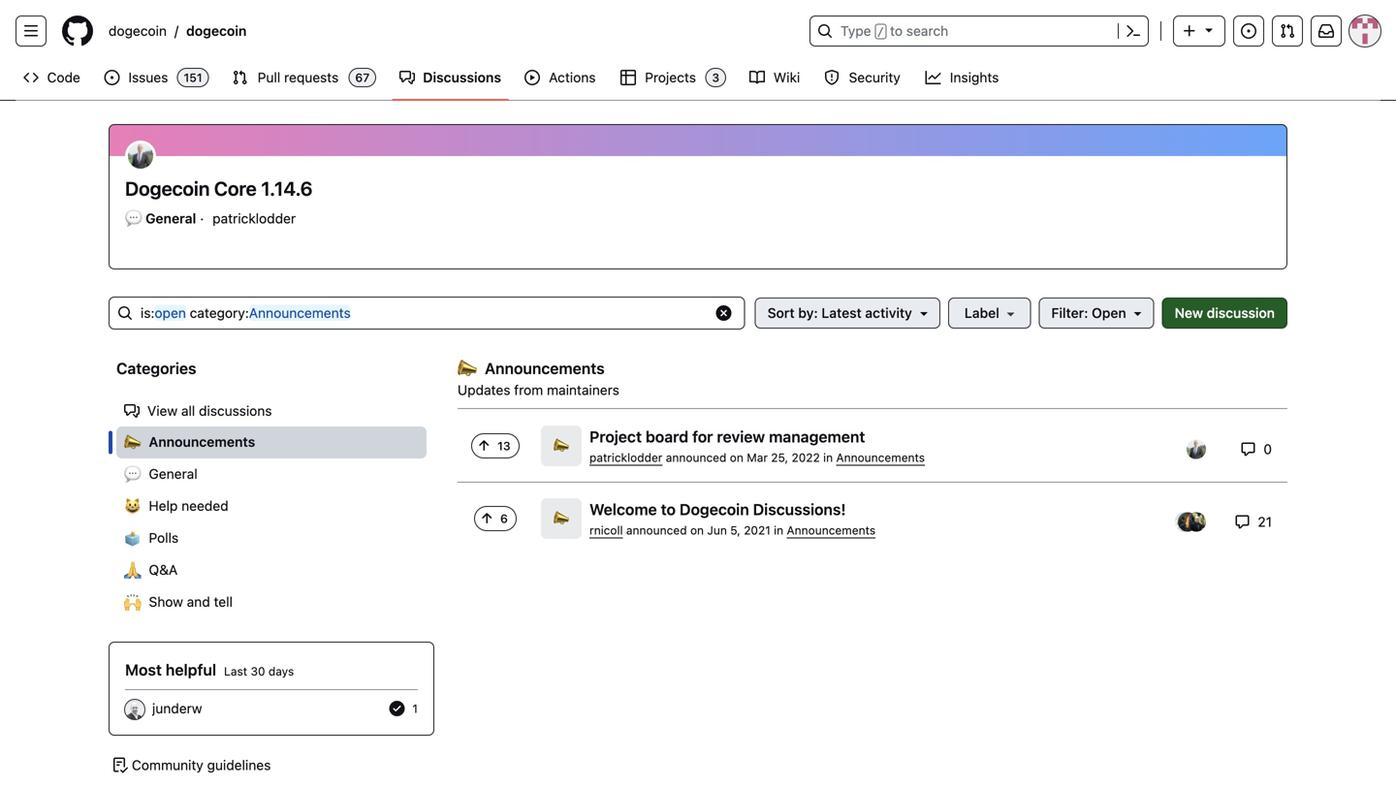 Task type: describe. For each thing, give the bounding box(es) containing it.
13 button
[[472, 434, 520, 484]]

dogecoin inside dogecoin core 1.14.6 💬 general · patricklodder
[[125, 177, 210, 200]]

type
[[841, 23, 872, 39]]

comment image
[[1235, 514, 1251, 530]]

book image
[[750, 70, 765, 85]]

on inside the project board for review management patricklodder announced on mar 25, 2022 in announcements
[[730, 451, 744, 465]]

announcements right category
[[249, 305, 351, 321]]

tell
[[214, 594, 233, 610]]

helpful
[[166, 661, 216, 679]]

to inside welcome to dogecoin discussions! rnicoll announced on jun 5, 2021 in announcements
[[661, 501, 676, 519]]

community guidelines link
[[109, 752, 435, 780]]

: for is
[[151, 305, 155, 321]]

security link
[[817, 63, 910, 92]]

junderw
[[152, 701, 202, 717]]

announcements link for project board for review management
[[837, 451, 925, 465]]

🙏
[[124, 560, 141, 582]]

board
[[646, 428, 689, 446]]

open
[[1092, 305, 1127, 321]]

1.14.6
[[261, 177, 313, 200]]

is
[[141, 305, 151, 321]]

maintainers
[[547, 382, 620, 398]]

discussions!
[[753, 501, 846, 519]]

dogecoin / dogecoin
[[109, 23, 247, 39]]

triangle down image
[[917, 306, 932, 321]]

needed
[[182, 498, 229, 514]]

1 dogecoin link from the left
[[101, 16, 175, 47]]

requests
[[284, 69, 339, 85]]

wiki link
[[742, 63, 809, 92]]

view all discussions
[[147, 403, 272, 419]]

filter: open
[[1052, 305, 1127, 321]]

play image
[[525, 70, 540, 85]]

all
[[181, 403, 195, 419]]

5,
[[731, 524, 741, 538]]

x circle fill image
[[716, 306, 732, 321]]

graph image
[[926, 70, 941, 85]]

search
[[907, 23, 949, 39]]

dogecoin inside welcome to dogecoin discussions! rnicoll announced on jun 5, 2021 in announcements
[[680, 501, 750, 519]]

💬 general
[[124, 464, 198, 486]]

🙏 q&a
[[124, 560, 178, 582]]

discussions link
[[392, 63, 509, 92]]

comment image
[[1241, 442, 1257, 457]]

@micaelmalta image
[[1179, 513, 1198, 532]]

dogecoin core 1.14.6 💬 general · patricklodder
[[125, 177, 313, 230]]

table image
[[621, 70, 636, 85]]

1 horizontal spatial git pull request image
[[1280, 23, 1296, 39]]

most
[[125, 661, 162, 679]]

📣 left project
[[554, 436, 569, 456]]

for
[[693, 428, 713, 446]]

code image
[[23, 70, 39, 85]]

21
[[1255, 514, 1273, 530]]

announcements inside welcome to dogecoin discussions! rnicoll announced on jun 5, 2021 in announcements
[[787, 524, 876, 538]]

project board for review management patricklodder announced on mar 25, 2022 in announcements
[[590, 428, 925, 465]]

0 horizontal spatial patricklodder link
[[213, 209, 296, 229]]

arrow up image for welcome
[[479, 511, 495, 527]]

checklist image
[[113, 758, 128, 773]]

·
[[200, 210, 204, 226]]

comment discussion image
[[124, 404, 140, 419]]

category : announcements
[[190, 305, 351, 321]]

issue opened image for the right git pull request icon
[[1242, 23, 1257, 39]]

updates
[[458, 382, 511, 398]]

help
[[149, 498, 178, 514]]

discussions
[[423, 69, 501, 85]]

general inside 💬 general
[[149, 466, 198, 482]]

label
[[965, 305, 1003, 321]]

comment discussion image
[[400, 70, 415, 85]]

🙌 show and tell
[[124, 592, 233, 614]]

welcome
[[590, 501, 657, 519]]

🗳️ polls
[[124, 528, 179, 550]]

in inside welcome to dogecoin discussions! rnicoll announced on jun 5, 2021 in announcements
[[774, 524, 784, 538]]

announcements link for welcome to dogecoin discussions!
[[787, 524, 876, 538]]

actions
[[549, 69, 596, 85]]

/ for type
[[878, 25, 885, 39]]

management
[[769, 428, 866, 446]]

from
[[514, 382, 543, 398]]

latest
[[822, 305, 862, 321]]

core
[[214, 177, 257, 200]]

0 link
[[1241, 441, 1273, 457]]

homepage image
[[62, 16, 93, 47]]

0
[[1261, 441, 1273, 457]]

polls
[[149, 530, 179, 546]]

@patricklodder image
[[1187, 440, 1207, 459]]

plus image
[[1182, 23, 1198, 39]]

6 button
[[474, 506, 517, 557]]

discussions
[[199, 403, 272, 419]]

command palette image
[[1126, 23, 1142, 39]]

2021
[[744, 524, 771, 538]]

patricklodder inside dogecoin core 1.14.6 💬 general · patricklodder
[[213, 210, 296, 226]]

is : open
[[141, 305, 186, 321]]

1
[[413, 702, 418, 716]]

rnicoll
[[590, 524, 623, 538]]

announced inside the project board for review management patricklodder announced on mar 25, 2022 in announcements
[[666, 451, 727, 465]]

rnicoll link
[[590, 524, 623, 538]]

📣 announcements updates from maintainers
[[458, 356, 620, 398]]

general inside dogecoin core 1.14.6 💬 general · patricklodder
[[146, 210, 196, 226]]

open
[[155, 305, 186, 321]]

type / to search
[[841, 23, 949, 39]]

most helpful last 30 days
[[125, 661, 294, 679]]

community
[[132, 757, 203, 773]]

📣 announcements
[[124, 432, 255, 454]]

announcements inside 📣 announcements
[[149, 434, 255, 450]]



Task type: locate. For each thing, give the bounding box(es) containing it.
📣 inside 📣 announcements updates from maintainers
[[458, 356, 477, 382]]

view all discussions link
[[116, 396, 427, 427]]

0 vertical spatial issue opened image
[[1242, 23, 1257, 39]]

1 vertical spatial on
[[691, 524, 704, 538]]

dogecoin
[[125, 177, 210, 200], [680, 501, 750, 519]]

dogecoin up issues
[[109, 23, 167, 39]]

arrow up image left the 6
[[479, 511, 495, 527]]

/ for dogecoin
[[175, 23, 179, 39]]

0 vertical spatial triangle down image
[[1202, 22, 1217, 37]]

1 vertical spatial announcements link
[[787, 524, 876, 538]]

welcome to dogecoin discussions! link
[[590, 500, 846, 520]]

code
[[47, 69, 80, 85]]

arrow up image inside 6 button
[[479, 511, 495, 527]]

0 vertical spatial patricklodder
[[213, 210, 296, 226]]

1 vertical spatial triangle down image
[[1131, 306, 1146, 321]]

1 vertical spatial 💬
[[124, 464, 141, 486]]

in
[[824, 451, 833, 465], [774, 524, 784, 538]]

triangle down image right open
[[1131, 306, 1146, 321]]

git pull request image
[[1280, 23, 1296, 39], [232, 70, 248, 85]]

1 vertical spatial git pull request image
[[232, 70, 248, 85]]

new discussion
[[1175, 305, 1276, 321]]

in inside the project board for review management patricklodder announced on mar 25, 2022 in announcements
[[824, 451, 833, 465]]

pull
[[258, 69, 281, 85]]

code link
[[16, 63, 89, 92]]

community guidelines
[[132, 757, 271, 773]]

list containing dogecoin / dogecoin
[[101, 16, 798, 47]]

0 vertical spatial 💬
[[125, 208, 142, 230]]

announcements down the view all discussions
[[149, 434, 255, 450]]

0 vertical spatial to
[[891, 23, 903, 39]]

2 dogecoin link from the left
[[179, 16, 255, 47]]

announced
[[666, 451, 727, 465], [627, 524, 687, 538]]

on left jun
[[691, 524, 704, 538]]

dogecoin up jun
[[680, 501, 750, 519]]

announcements
[[249, 305, 351, 321], [485, 359, 605, 378], [149, 434, 255, 450], [837, 451, 925, 465], [787, 524, 876, 538]]

1 vertical spatial issue opened image
[[104, 70, 120, 85]]

0 vertical spatial general
[[146, 210, 196, 226]]

0 horizontal spatial in
[[774, 524, 784, 538]]

dogecoin up the 151
[[186, 23, 247, 39]]

0 horizontal spatial to
[[661, 501, 676, 519]]

arrow up image
[[476, 438, 492, 454], [479, 511, 495, 527]]

dogecoin link up the 151
[[179, 16, 255, 47]]

0 horizontal spatial on
[[691, 524, 704, 538]]

dogecoin down patricklodder icon
[[125, 177, 210, 200]]

announced down welcome
[[627, 524, 687, 538]]

1 horizontal spatial issue opened image
[[1242, 23, 1257, 39]]

1 horizontal spatial triangle down image
[[1202, 22, 1217, 37]]

pull requests
[[258, 69, 339, 85]]

announced inside welcome to dogecoin discussions! rnicoll announced on jun 5, 2021 in announcements
[[627, 524, 687, 538]]

patricklodder link down project
[[590, 451, 663, 465]]

: right search image
[[151, 305, 155, 321]]

junderw link
[[152, 701, 202, 717]]

1 dogecoin from the left
[[109, 23, 167, 39]]

announcements inside the project board for review management patricklodder announced on mar 25, 2022 in announcements
[[837, 451, 925, 465]]

project
[[590, 428, 642, 446]]

0 horizontal spatial patricklodder
[[213, 210, 296, 226]]

announcements up "from"
[[485, 359, 605, 378]]

patricklodder inside the project board for review management patricklodder announced on mar 25, 2022 in announcements
[[590, 451, 663, 465]]

guidelines
[[207, 757, 271, 773]]

1 vertical spatial to
[[661, 501, 676, 519]]

search image
[[117, 306, 133, 321]]

0 horizontal spatial dogecoin
[[109, 23, 167, 39]]

1 vertical spatial in
[[774, 524, 784, 538]]

triangle down image right plus icon
[[1202, 22, 1217, 37]]

announcements link down management
[[837, 451, 925, 465]]

0 horizontal spatial dogecoin link
[[101, 16, 175, 47]]

jun
[[708, 524, 727, 538]]

announced down for
[[666, 451, 727, 465]]

1 vertical spatial announced
[[627, 524, 687, 538]]

1 vertical spatial patricklodder link
[[590, 451, 663, 465]]

arrow up image left 13
[[476, 438, 492, 454]]

shield image
[[825, 70, 840, 85]]

general up the 😺 help needed
[[149, 466, 198, 482]]

patricklodder link
[[213, 209, 296, 229], [590, 451, 663, 465]]

2022
[[792, 451, 820, 465]]

0 vertical spatial on
[[730, 451, 744, 465]]

triangle down image
[[1202, 22, 1217, 37], [1131, 306, 1146, 321]]

by:
[[799, 305, 818, 321]]

0 vertical spatial announcements link
[[837, 451, 925, 465]]

1 horizontal spatial :
[[245, 305, 249, 321]]

announcements down 'discussions!'
[[787, 524, 876, 538]]

dogecoin core 1.14.6 link
[[125, 177, 1272, 201]]

actions link
[[517, 63, 605, 92]]

0 vertical spatial announced
[[666, 451, 727, 465]]

: for category
[[245, 305, 249, 321]]

arrow up image for project
[[476, 438, 492, 454]]

list
[[101, 16, 798, 47], [109, 388, 435, 627], [458, 409, 1288, 557]]

issue opened image left issues
[[104, 70, 120, 85]]

💬 up 😺
[[124, 464, 141, 486]]

📣
[[458, 356, 477, 382], [124, 432, 141, 454], [554, 436, 569, 456], [554, 509, 569, 529]]

1 horizontal spatial to
[[891, 23, 903, 39]]

patricklodder link down the 'core'
[[213, 209, 296, 229]]

1 horizontal spatial in
[[824, 451, 833, 465]]

patricklodder down the 'core'
[[213, 210, 296, 226]]

1 horizontal spatial on
[[730, 451, 744, 465]]

general
[[146, 210, 196, 226], [149, 466, 198, 482]]

1 vertical spatial arrow up image
[[479, 511, 495, 527]]

1 vertical spatial general
[[149, 466, 198, 482]]

git pull request image left pull
[[232, 70, 248, 85]]

issue opened image for the bottom git pull request icon
[[104, 70, 120, 85]]

2 dogecoin from the left
[[186, 23, 247, 39]]

sort by: latest activity
[[768, 305, 913, 321]]

on left mar
[[730, 451, 744, 465]]

on
[[730, 451, 744, 465], [691, 524, 704, 538]]

insights link
[[918, 63, 1009, 92]]

1 horizontal spatial dogecoin
[[680, 501, 750, 519]]

0 horizontal spatial issue opened image
[[104, 70, 120, 85]]

filter: open button
[[1039, 298, 1155, 329]]

@junderw image
[[125, 700, 145, 720]]

📣 left rnicoll
[[554, 509, 569, 529]]

📣 down comment discussion image
[[124, 432, 141, 454]]

patricklodder down project
[[590, 451, 663, 465]]

triangle down image inside filter: open popup button
[[1131, 306, 1146, 321]]

git pull request image left notifications image
[[1280, 23, 1296, 39]]

151
[[184, 71, 202, 84]]

sort
[[768, 305, 795, 321]]

21 link
[[1235, 514, 1273, 530]]

😺
[[124, 496, 141, 518]]

check circle fill image
[[389, 701, 405, 717]]

issues
[[129, 69, 168, 85]]

project board for review management link
[[590, 428, 866, 447]]

issue opened image
[[1242, 23, 1257, 39], [104, 70, 120, 85]]

dogecoin link up issues
[[101, 16, 175, 47]]

announcements down management
[[837, 451, 925, 465]]

: right open
[[245, 305, 249, 321]]

mar
[[747, 451, 768, 465]]

in right 2022
[[824, 451, 833, 465]]

0 vertical spatial in
[[824, 451, 833, 465]]

last
[[224, 665, 247, 679]]

@rnicoll image
[[1187, 513, 1207, 532]]

issue opened image right plus icon
[[1242, 23, 1257, 39]]

notifications image
[[1319, 23, 1335, 39]]

arrow up image inside 13 "button"
[[476, 438, 492, 454]]

general left ·
[[146, 210, 196, 226]]

/ inside the type / to search
[[878, 25, 885, 39]]

view
[[147, 403, 178, 419]]

days
[[269, 665, 294, 679]]

0 horizontal spatial /
[[175, 23, 179, 39]]

label button
[[949, 298, 1032, 329]]

3
[[712, 71, 720, 84]]

announcements inside 📣 announcements updates from maintainers
[[485, 359, 605, 378]]

on inside welcome to dogecoin discussions! rnicoll announced on jun 5, 2021 in announcements
[[691, 524, 704, 538]]

0 horizontal spatial triangle down image
[[1131, 306, 1146, 321]]

67
[[355, 71, 370, 84]]

2 : from the left
[[245, 305, 249, 321]]

to
[[891, 23, 903, 39], [661, 501, 676, 519]]

in right '2021' at the bottom of page
[[774, 524, 784, 538]]

0 vertical spatial patricklodder link
[[213, 209, 296, 229]]

💬 down patricklodder icon
[[125, 208, 142, 230]]

0 horizontal spatial :
[[151, 305, 155, 321]]

projects
[[645, 69, 696, 85]]

Search all discussions text field
[[141, 298, 704, 329]]

categories
[[116, 359, 196, 378]]

0 horizontal spatial git pull request image
[[232, 70, 248, 85]]

/
[[175, 23, 179, 39], [878, 25, 885, 39]]

1 horizontal spatial /
[[878, 25, 885, 39]]

review
[[717, 428, 765, 446]]

0 vertical spatial git pull request image
[[1280, 23, 1296, 39]]

1 horizontal spatial dogecoin link
[[179, 16, 255, 47]]

show
[[149, 594, 183, 610]]

📣 left "from"
[[458, 356, 477, 382]]

/ inside dogecoin / dogecoin
[[175, 23, 179, 39]]

💬
[[125, 208, 142, 230], [124, 464, 141, 486]]

new
[[1175, 305, 1204, 321]]

30
[[251, 665, 265, 679]]

announcements link
[[837, 451, 925, 465], [787, 524, 876, 538]]

welcome to dogecoin discussions! rnicoll announced on jun 5, 2021 in announcements
[[590, 501, 876, 538]]

security
[[849, 69, 901, 85]]

and
[[187, 594, 210, 610]]

13
[[498, 439, 511, 453]]

new discussion link
[[1163, 298, 1288, 329]]

1 horizontal spatial dogecoin
[[186, 23, 247, 39]]

0 vertical spatial dogecoin
[[125, 177, 210, 200]]

🙌
[[124, 592, 141, 614]]

1 : from the left
[[151, 305, 155, 321]]

filter:
[[1052, 305, 1089, 321]]

😺 help needed
[[124, 496, 229, 518]]

0 horizontal spatial dogecoin
[[125, 177, 210, 200]]

q&a
[[149, 562, 178, 578]]

announcements link down 'discussions!'
[[787, 524, 876, 538]]

:
[[151, 305, 155, 321], [245, 305, 249, 321]]

1 horizontal spatial patricklodder link
[[590, 451, 663, 465]]

💬 inside dogecoin core 1.14.6 💬 general · patricklodder
[[125, 208, 142, 230]]

to left search at right
[[891, 23, 903, 39]]

25,
[[771, 451, 789, 465]]

0 vertical spatial arrow up image
[[476, 438, 492, 454]]

1 vertical spatial patricklodder
[[590, 451, 663, 465]]

insights
[[950, 69, 1000, 85]]

1 vertical spatial dogecoin
[[680, 501, 750, 519]]

1 horizontal spatial patricklodder
[[590, 451, 663, 465]]

to right welcome
[[661, 501, 676, 519]]

6
[[501, 512, 508, 526]]

patricklodder image
[[125, 140, 156, 172]]



Task type: vqa. For each thing, say whether or not it's contained in the screenshot.
the top IN
yes



